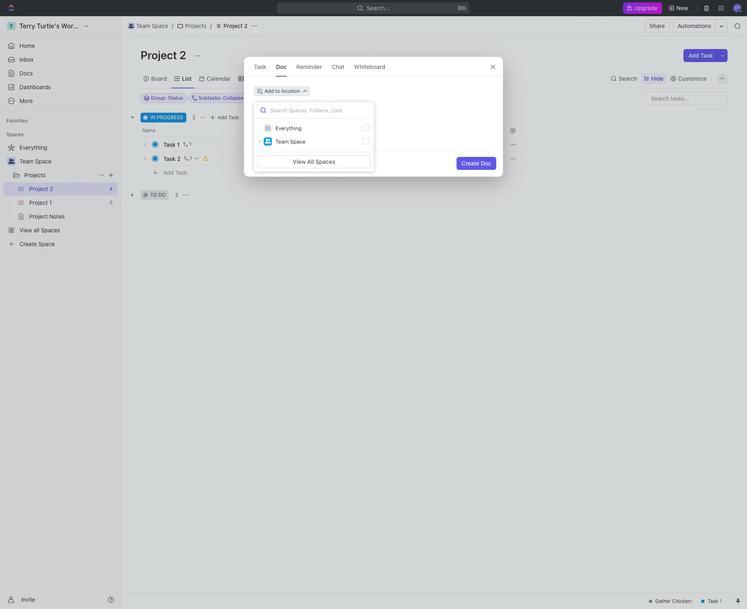 Task type: describe. For each thing, give the bounding box(es) containing it.
create
[[462, 160, 480, 167]]

board
[[151, 75, 167, 82]]

add to location
[[265, 88, 300, 94]]

0 vertical spatial team space
[[136, 22, 168, 29]]

task inside dialog
[[254, 63, 267, 70]]

reminder
[[297, 63, 322, 70]]

1 up task 2
[[177, 141, 180, 148]]

1 horizontal spatial space
[[152, 22, 168, 29]]

add task for bottom add task button
[[163, 169, 187, 176]]

do
[[159, 192, 166, 198]]

search button
[[609, 73, 640, 84]]

in
[[150, 114, 155, 120]]

1 vertical spatial user group image
[[265, 139, 271, 144]]

add to location button
[[254, 86, 310, 96]]

sidebar navigation
[[0, 16, 121, 609]]

favorites
[[6, 118, 28, 124]]

spaces inside view all spaces button
[[316, 158, 336, 165]]

project inside 'link'
[[224, 22, 243, 29]]

doc button
[[276, 57, 287, 76]]

list
[[182, 75, 192, 82]]

docs link
[[3, 67, 118, 80]]

calendar link
[[205, 73, 231, 84]]

team space link inside tree
[[19, 155, 116, 168]]

upgrade link
[[624, 2, 662, 14]]

gantt link
[[274, 73, 290, 84]]

customize
[[679, 75, 707, 82]]

2 / from the left
[[210, 22, 212, 29]]

inbox link
[[3, 53, 118, 66]]

all
[[308, 158, 314, 165]]

everything
[[276, 125, 302, 131]]

Search tasks... text field
[[647, 92, 728, 104]]

task 1
[[163, 141, 180, 148]]

0 horizontal spatial project
[[141, 48, 177, 62]]

1 vertical spatial add task
[[218, 114, 239, 120]]

invite
[[21, 596, 35, 603]]

doc inside button
[[481, 160, 492, 167]]

2 vertical spatial add task button
[[160, 168, 191, 178]]

2 horizontal spatial team
[[276, 138, 289, 145]]

1 vertical spatial space
[[290, 138, 306, 145]]

table
[[246, 75, 260, 82]]

project 2 link
[[214, 21, 250, 31]]

chat
[[332, 63, 345, 70]]

customize button
[[668, 73, 710, 84]]

reminder button
[[297, 57, 322, 76]]

1 for task 2
[[190, 155, 192, 161]]

1 button for 2
[[182, 155, 194, 163]]

1 vertical spatial team space
[[276, 138, 306, 145]]

0 horizontal spatial doc
[[276, 63, 287, 70]]

create doc
[[462, 160, 492, 167]]

gantt
[[275, 75, 290, 82]]

automations button
[[674, 20, 716, 32]]

inbox
[[19, 56, 34, 63]]

2 horizontal spatial add task button
[[684, 49, 719, 62]]

1 vertical spatial add task button
[[208, 113, 243, 122]]

task 2
[[163, 155, 181, 162]]

dashboards link
[[3, 81, 118, 94]]

2 inside 'link'
[[244, 22, 248, 29]]

view
[[293, 158, 306, 165]]

dialog containing task
[[244, 57, 504, 177]]

⌘k
[[458, 4, 467, 11]]

1 / from the left
[[172, 22, 174, 29]]

hide
[[652, 75, 664, 82]]

0 vertical spatial projects
[[185, 22, 207, 29]]

calendar
[[207, 75, 231, 82]]



Task type: locate. For each thing, give the bounding box(es) containing it.
0 vertical spatial project 2
[[224, 22, 248, 29]]

1
[[177, 141, 180, 148], [189, 141, 192, 147], [190, 155, 192, 161]]

0 horizontal spatial space
[[35, 158, 51, 165]]

1 vertical spatial to
[[150, 192, 157, 198]]

upgrade
[[635, 4, 658, 11]]

1 horizontal spatial project 2
[[224, 22, 248, 29]]

search...
[[367, 4, 390, 11]]

share
[[650, 22, 666, 29]]

docs
[[19, 70, 33, 77]]

1 vertical spatial project 2
[[141, 48, 189, 62]]

tree containing team space
[[3, 141, 118, 251]]

2 vertical spatial user group image
[[8, 159, 14, 164]]

0 vertical spatial add task button
[[684, 49, 719, 62]]

1 horizontal spatial spaces
[[316, 158, 336, 165]]

0 horizontal spatial project 2
[[141, 48, 189, 62]]

0 horizontal spatial projects
[[24, 172, 46, 178]]

spaces down favorites button
[[6, 131, 24, 137]]

0 vertical spatial project
[[224, 22, 243, 29]]

1 button right task 2
[[182, 155, 194, 163]]

2 vertical spatial team
[[19, 158, 34, 165]]

0 vertical spatial doc
[[276, 63, 287, 70]]

to do
[[150, 192, 166, 198]]

add task down calendar on the left top of page
[[218, 114, 239, 120]]

0 horizontal spatial add task
[[163, 169, 187, 176]]

0 vertical spatial team
[[136, 22, 150, 29]]

0 horizontal spatial user group image
[[8, 159, 14, 164]]

1 for task 1
[[189, 141, 192, 147]]

projects link
[[175, 21, 209, 31], [24, 169, 95, 182]]

2
[[244, 22, 248, 29], [180, 48, 186, 62], [193, 114, 196, 120], [177, 155, 181, 162], [175, 192, 178, 198]]

table link
[[244, 73, 260, 84]]

team space link
[[126, 21, 170, 31], [19, 155, 116, 168]]

1 horizontal spatial add task button
[[208, 113, 243, 122]]

2 horizontal spatial space
[[290, 138, 306, 145]]

1 vertical spatial doc
[[481, 160, 492, 167]]

to inside button
[[275, 88, 280, 94]]

1 vertical spatial spaces
[[316, 158, 336, 165]]

add task button down task 2
[[160, 168, 191, 178]]

location
[[282, 88, 300, 94]]

2 horizontal spatial user group image
[[265, 139, 271, 144]]

0 horizontal spatial spaces
[[6, 131, 24, 137]]

doc up gantt
[[276, 63, 287, 70]]

spaces
[[6, 131, 24, 137], [316, 158, 336, 165]]

add inside dropdown button
[[265, 88, 274, 94]]

team
[[136, 22, 150, 29], [276, 138, 289, 145], [19, 158, 34, 165]]

to left do
[[150, 192, 157, 198]]

2 vertical spatial space
[[35, 158, 51, 165]]

0 horizontal spatial add task button
[[160, 168, 191, 178]]

1 horizontal spatial user group image
[[129, 24, 134, 28]]

projects inside tree
[[24, 172, 46, 178]]

0 vertical spatial projects link
[[175, 21, 209, 31]]

1 vertical spatial project
[[141, 48, 177, 62]]

chat button
[[332, 57, 345, 76]]

space inside "sidebar" "navigation"
[[35, 158, 51, 165]]

0 horizontal spatial projects link
[[24, 169, 95, 182]]

home link
[[3, 39, 118, 52]]

0 vertical spatial add task
[[689, 52, 714, 59]]

user group image inside "sidebar" "navigation"
[[8, 159, 14, 164]]

add down task 2
[[163, 169, 174, 176]]

team inside "sidebar" "navigation"
[[19, 158, 34, 165]]

add task button down calendar link
[[208, 113, 243, 122]]

spaces right all
[[316, 158, 336, 165]]

board link
[[150, 73, 167, 84]]

1 horizontal spatial add task
[[218, 114, 239, 120]]

0 vertical spatial user group image
[[129, 24, 134, 28]]

1 horizontal spatial team space
[[136, 22, 168, 29]]

1 vertical spatial projects link
[[24, 169, 95, 182]]

add up customize
[[689, 52, 700, 59]]

2 vertical spatial add task
[[163, 169, 187, 176]]

add task
[[689, 52, 714, 59], [218, 114, 239, 120], [163, 169, 187, 176]]

favorites button
[[3, 116, 31, 126]]

add task button
[[684, 49, 719, 62], [208, 113, 243, 122], [160, 168, 191, 178]]

add task down task 2
[[163, 169, 187, 176]]

whiteboard
[[354, 63, 386, 70]]

search
[[619, 75, 638, 82]]

task button
[[254, 57, 267, 76]]

projects
[[185, 22, 207, 29], [24, 172, 46, 178]]

1 horizontal spatial team
[[136, 22, 150, 29]]

assignees
[[338, 95, 362, 101]]

in progress
[[150, 114, 183, 120]]

2 horizontal spatial team space
[[276, 138, 306, 145]]

add
[[689, 52, 700, 59], [265, 88, 274, 94], [218, 114, 227, 120], [163, 169, 174, 176]]

add to location button
[[254, 86, 310, 96]]

0 horizontal spatial team space link
[[19, 155, 116, 168]]

1 button for 1
[[182, 140, 193, 148]]

project 2 inside 'link'
[[224, 22, 248, 29]]

1 horizontal spatial team space link
[[126, 21, 170, 31]]

1 button right task 1
[[182, 140, 193, 148]]

2 horizontal spatial add task
[[689, 52, 714, 59]]

tree
[[3, 141, 118, 251]]

dialog
[[244, 57, 504, 177]]

1 right task 1
[[189, 141, 192, 147]]

share button
[[645, 19, 670, 32]]

0 vertical spatial team space link
[[126, 21, 170, 31]]

dashboards
[[19, 84, 51, 90]]

1 horizontal spatial projects
[[185, 22, 207, 29]]

add task button up customize
[[684, 49, 719, 62]]

tree inside "sidebar" "navigation"
[[3, 141, 118, 251]]

whiteboard button
[[354, 57, 386, 76]]

list link
[[181, 73, 192, 84]]

add task for add task button to the right
[[689, 52, 714, 59]]

0 horizontal spatial team space
[[19, 158, 51, 165]]

to
[[275, 88, 280, 94], [150, 192, 157, 198]]

0 horizontal spatial to
[[150, 192, 157, 198]]

doc
[[276, 63, 287, 70], [481, 160, 492, 167]]

1 vertical spatial 1 button
[[182, 155, 194, 163]]

2 vertical spatial team space
[[19, 158, 51, 165]]

add down calendar link
[[218, 114, 227, 120]]

new
[[677, 4, 689, 11]]

Name this Doc... field
[[245, 101, 503, 111]]

1 horizontal spatial /
[[210, 22, 212, 29]]

space
[[152, 22, 168, 29], [290, 138, 306, 145], [35, 158, 51, 165]]

1 button
[[182, 140, 193, 148], [182, 155, 194, 163]]

1 horizontal spatial projects link
[[175, 21, 209, 31]]

0 horizontal spatial /
[[172, 22, 174, 29]]

project 2
[[224, 22, 248, 29], [141, 48, 189, 62]]

1 horizontal spatial project
[[224, 22, 243, 29]]

spaces inside "sidebar" "navigation"
[[6, 131, 24, 137]]

team space inside "sidebar" "navigation"
[[19, 158, 51, 165]]

0 vertical spatial 1 button
[[182, 140, 193, 148]]

0 horizontal spatial team
[[19, 158, 34, 165]]

project
[[224, 22, 243, 29], [141, 48, 177, 62]]

task
[[701, 52, 714, 59], [254, 63, 267, 70], [229, 114, 239, 120], [163, 141, 176, 148], [163, 155, 176, 162], [175, 169, 187, 176]]

0 vertical spatial spaces
[[6, 131, 24, 137]]

new button
[[666, 2, 694, 15]]

progress
[[157, 114, 183, 120]]

1 horizontal spatial to
[[275, 88, 280, 94]]

1 vertical spatial team space link
[[19, 155, 116, 168]]

1 vertical spatial team
[[276, 138, 289, 145]]

add task up customize
[[689, 52, 714, 59]]

view all spaces
[[293, 158, 336, 165]]

add down gantt link
[[265, 88, 274, 94]]

1 right task 2
[[190, 155, 192, 161]]

home
[[19, 42, 35, 49]]

create doc button
[[457, 157, 497, 170]]

automations
[[678, 22, 712, 29]]

to left location
[[275, 88, 280, 94]]

/
[[172, 22, 174, 29], [210, 22, 212, 29]]

view all spaces button
[[258, 155, 371, 168]]

assignees button
[[328, 93, 366, 103]]

doc right create
[[481, 160, 492, 167]]

1 horizontal spatial doc
[[481, 160, 492, 167]]

0 vertical spatial to
[[275, 88, 280, 94]]

1 vertical spatial projects
[[24, 172, 46, 178]]

Search Spaces, Folders, Lists text field
[[254, 102, 374, 118]]

0 vertical spatial space
[[152, 22, 168, 29]]

team space
[[136, 22, 168, 29], [276, 138, 306, 145], [19, 158, 51, 165]]

hide button
[[642, 73, 667, 84]]

user group image
[[129, 24, 134, 28], [265, 139, 271, 144], [8, 159, 14, 164]]



Task type: vqa. For each thing, say whether or not it's contained in the screenshot.
row
no



